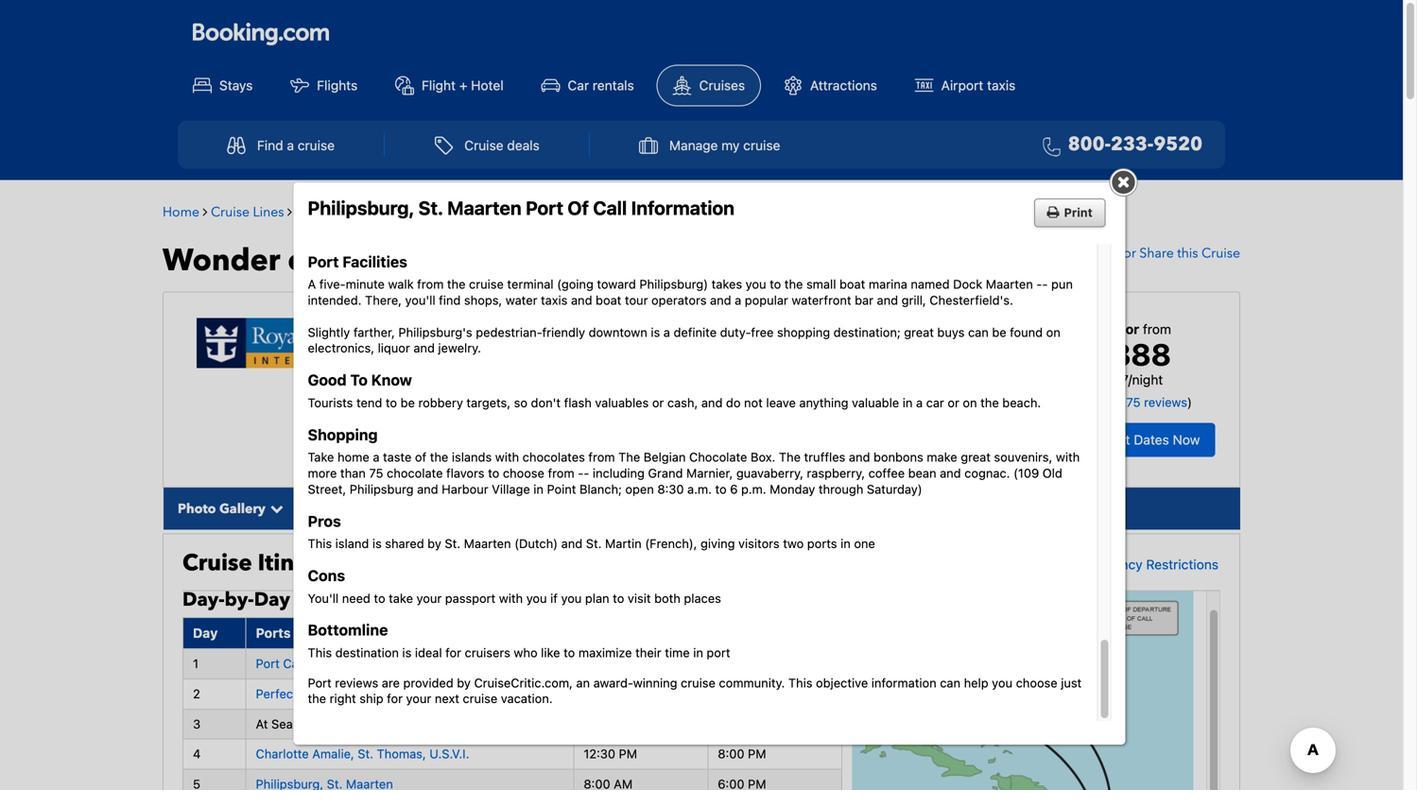 Task type: vqa. For each thing, say whether or not it's contained in the screenshot.
Perfect Day At Coco Cay, Bahamas
yes



Task type: describe. For each thing, give the bounding box(es) containing it.
just
[[1061, 676, 1082, 690]]

cruisecritic.com,
[[474, 676, 573, 690]]

$888
[[1091, 337, 1171, 373]]

1 horizontal spatial or
[[948, 396, 960, 410]]

passport
[[445, 591, 496, 605]]

and down chocolate
[[417, 482, 438, 496]]

the down widely
[[1038, 207, 1056, 221]]

caribbean for 7 night eastern caribbean & perfect day wonder of the seas
[[579, 313, 674, 339]]

who
[[514, 646, 538, 660]]

on inside the good to know tourists tend to be robbery targets, so don't flash valuables or cash, and do not leave anything valuable in a car or on the beach.
[[963, 396, 977, 410]]

cruise left 4:00
[[681, 676, 716, 690]]

the inside the port reviews are provided by cruisecritic.com, an award-winning cruise community. this objective information can help you choose just the right ship for your next cruise vacation.
[[308, 692, 326, 706]]

of left "call:"
[[485, 396, 498, 412]]

a
[[308, 277, 316, 291]]

day right don't
[[583, 396, 606, 412]]

and right side
[[725, 191, 746, 205]]

save
[[1092, 245, 1120, 263]]

1 horizontal spatial at
[[326, 687, 339, 701]]

1 horizontal spatial thomas,
[[890, 396, 942, 412]]

1 vertical spatial boat
[[596, 293, 622, 307]]

maarten inside a five-minute walk from the cruise terminal (going toward philipsburg) takes you to the small boat marina named dock maarten -- pun intended. there, you'll find shops, water taxis and boat tour operators and a popular waterfront bar and grill, chesterfield's.
[[986, 277, 1033, 291]]

french
[[840, 191, 880, 205]]

the local currency is the netherlands antillean guilder on the dutch side and the euro on the french side, but u.s. dollars are widely accepted. banks and atms are readily available, and most establishments take credit cards (although you'll have to pay cash at the smaller beach bars).
[[308, 191, 1063, 237]]

p.m.
[[741, 482, 766, 496]]

credit
[[760, 207, 793, 221]]

0 horizontal spatial thomas,
[[377, 747, 426, 761]]

ideal
[[415, 646, 442, 660]]

terminal
[[507, 277, 554, 291]]

perfect day at coco cay, bahamas
[[256, 687, 455, 701]]

1 vertical spatial /
[[1096, 395, 1100, 410]]

7:00
[[584, 687, 609, 701]]

you right if
[[561, 591, 582, 605]]

local
[[333, 191, 360, 205]]

philipsburg, st. maarten port of call information
[[308, 196, 735, 219]]

st. right shared
[[445, 537, 461, 551]]

cruisers
[[465, 646, 510, 660]]

the up find
[[447, 277, 466, 291]]

eastern for 7 night eastern caribbean & perfect day
[[584, 203, 629, 221]]

is inside slightly farther, philipsburg's pedestrian-friendly downtown is a definite duty-free shopping destination; great buys can be found on electronics, liquor and jewelry.
[[651, 325, 660, 339]]

perfect up at sea
[[256, 687, 298, 701]]

old
[[1043, 466, 1063, 480]]

is for pros
[[372, 537, 382, 551]]

right
[[330, 692, 356, 706]]

st. left martin
[[586, 537, 602, 551]]

maarten inside pros this island is shared by st. maarten (dutch) and st. martin (french), giving visitors two ports in one
[[464, 537, 511, 551]]

the right atms
[[474, 203, 494, 221]]

2 horizontal spatial are
[[1005, 191, 1023, 205]]

with up old
[[1056, 450, 1080, 464]]

1 vertical spatial charlotte
[[256, 747, 309, 761]]

readily
[[488, 207, 526, 221]]

3
[[193, 717, 201, 731]]

+
[[459, 78, 467, 93]]

to up village in the left of the page
[[488, 466, 499, 480]]

in inside shopping take home a taste of the islands with chocolates from the belgian chocolate box. the truffles and bonbons make great souvenirs, with more than 75 chocolate flavors to choose from -- including grand marnier, guavaberry, raspberry, coffee bean and cognac. (109 old street, philipsburg and harbour village in point blanch; open 8:30 a.m. to 6 p.m. monday through saturday)
[[534, 482, 544, 496]]

banks
[[368, 207, 403, 221]]

interior
[[1091, 322, 1139, 337]]

attractions link
[[769, 66, 892, 106]]

take
[[308, 450, 334, 464]]

print image
[[1047, 206, 1064, 219]]

to inside a five-minute walk from the cruise terminal (going toward philipsburg) takes you to the small boat marina named dock maarten -- pun intended. there, you'll find shops, water taxis and boat tour operators and a popular waterfront bar and grill, chesterfield's.
[[770, 277, 781, 291]]

street,
[[308, 482, 346, 496]]

to right need
[[374, 591, 385, 605]]

cruises link
[[657, 65, 761, 106]]

bonbons
[[874, 450, 924, 464]]

day down cruise itinerary
[[254, 587, 290, 613]]

lines
[[253, 203, 284, 221]]

of inside shopping take home a taste of the islands with chocolates from the belgian chocolate box. the truffles and bonbons make great souvenirs, with more than 75 chocolate flavors to choose from -- including grand marnier, guavaberry, raspberry, coffee bean and cognac. (109 old street, philipsburg and harbour village in point blanch; open 8:30 a.m. to 6 p.m. monday through saturday)
[[415, 450, 427, 464]]

1 horizontal spatial seas
[[497, 203, 525, 221]]

florida
[[405, 657, 444, 671]]

belgian
[[644, 450, 686, 464]]

0 horizontal spatial amalie,
[[312, 747, 354, 761]]

you left if
[[526, 591, 547, 605]]

port left the "of"
[[526, 196, 563, 219]]

perfect day at coco cay, bahamas link
[[256, 687, 455, 701]]

this for bottomline
[[308, 646, 332, 660]]

bars).
[[391, 223, 424, 237]]

st. right the anything
[[869, 396, 886, 412]]

4:00 pm
[[718, 687, 766, 701]]

0 vertical spatial bahamas
[[692, 396, 747, 412]]

places
[[684, 591, 721, 605]]

(orlando),
[[343, 657, 401, 671]]

with up village in the left of the page
[[495, 450, 519, 464]]

this inside the port reviews are provided by cruisecritic.com, an award-winning cruise community. this objective information can help you choose just the right ship for your next cruise vacation.
[[788, 676, 813, 690]]

booking.com home image
[[193, 22, 329, 47]]

euro
[[772, 191, 797, 205]]

a inside the good to know tourists tend to be robbery targets, so don't flash valuables or cash, and do not leave anything valuable in a car or on the beach.
[[916, 396, 923, 410]]

a inside a five-minute walk from the cruise terminal (going toward philipsburg) takes you to the small boat marina named dock maarten -- pun intended. there, you'll find shops, water taxis and boat tour operators and a popular waterfront bar and grill, chesterfield's.
[[735, 293, 742, 307]]

cruise lines
[[211, 203, 284, 221]]

1 horizontal spatial the
[[618, 450, 640, 464]]

st. up bars).
[[418, 196, 443, 219]]

275
[[1119, 395, 1141, 410]]

slightly farther, philipsburg's pedestrian-friendly downtown is a definite duty-free shopping destination; great buys can be found on electronics, liquor and jewelry.
[[308, 325, 1061, 355]]

bar
[[855, 293, 874, 307]]

marina
[[869, 277, 908, 291]]

of left the 'readily'
[[458, 203, 471, 221]]

your inside the port reviews are provided by cruisecritic.com, an award-winning cruise community. this objective information can help you choose just the right ship for your next cruise vacation.
[[406, 692, 431, 706]]

from inside interior from $888 $127 / night
[[1143, 322, 1171, 337]]

on up most
[[621, 191, 635, 205]]

of inside 7 night eastern caribbean & perfect day wonder of the seas
[[492, 340, 505, 361]]

with inside cons you'll need to take your passport with you if you plan to visit both places
[[499, 591, 523, 605]]

and up bars).
[[406, 207, 427, 221]]

and down 'guilder' on the top left
[[586, 207, 607, 221]]

side
[[698, 191, 722, 205]]

0 horizontal spatial u.s.v.i.
[[430, 747, 469, 761]]

8:00 pm
[[718, 747, 766, 761]]

1 • from the left
[[751, 396, 757, 412]]

day up the 1 at the bottom of page
[[193, 625, 218, 641]]

can inside the port reviews are provided by cruisecritic.com, an award-winning cruise community. this objective information can help you choose just the right ship for your next cruise vacation.
[[940, 676, 961, 690]]

two
[[783, 537, 804, 551]]

a five-minute walk from the cruise terminal (going toward philipsburg) takes you to the small boat marina named dock maarten -- pun intended. there, you'll find shops, water taxis and boat tour operators and a popular waterfront bar and grill, chesterfield's.
[[308, 277, 1073, 307]]

both
[[654, 591, 681, 605]]

and down marina
[[877, 293, 898, 307]]

have
[[924, 207, 951, 221]]

1 horizontal spatial amalie,
[[821, 396, 866, 412]]

day down canaveral
[[301, 687, 323, 701]]

and inside the good to know tourists tend to be robbery targets, so don't flash valuables or cash, and do not leave anything valuable in a car or on the beach.
[[701, 396, 723, 410]]

a.m.
[[687, 482, 712, 496]]

in inside the good to know tourists tend to be robbery targets, so don't flash valuables or cash, and do not leave anything valuable in a car or on the beach.
[[903, 396, 913, 410]]

cards
[[797, 207, 828, 221]]

2 horizontal spatial at
[[610, 396, 623, 412]]

ports for ports of call
[[256, 625, 291, 641]]

car rentals link
[[526, 66, 649, 106]]

choose inside shopping take home a taste of the islands with chocolates from the belgian chocolate box. the truffles and bonbons make great souvenirs, with more than 75 chocolate flavors to choose from -- including grand marnier, guavaberry, raspberry, coffee bean and cognac. (109 old street, philipsburg and harbour village in point blanch; open 8:30 a.m. to 6 p.m. monday through saturday)
[[503, 466, 545, 480]]

the down beach
[[326, 240, 374, 282]]

reviews inside the port reviews are provided by cruisecritic.com, an award-winning cruise community. this objective information can help you choose just the right ship for your next cruise vacation.
[[335, 676, 378, 690]]

the up atms
[[430, 191, 448, 205]]

five-
[[319, 277, 346, 291]]

currency
[[363, 191, 414, 205]]

the left "small"
[[785, 277, 803, 291]]

on up cards
[[801, 191, 815, 205]]

pros
[[308, 512, 341, 530]]

port facilities
[[308, 253, 407, 271]]

shopping take home a taste of the islands with chocolates from the belgian chocolate box. the truffles and bonbons make great souvenirs, with more than 75 chocolate flavors to choose from -- including grand marnier, guavaberry, raspberry, coffee bean and cognac. (109 old street, philipsburg and harbour village in point blanch; open 8:30 a.m. to 6 p.m. monday through saturday)
[[308, 426, 1080, 496]]

truffles
[[804, 450, 846, 464]]

cruise inside a five-minute walk from the cruise terminal (going toward philipsburg) takes you to the small boat marina named dock maarten -- pun intended. there, you'll find shops, water taxis and boat tour operators and a popular waterfront bar and grill, chesterfield's.
[[469, 277, 504, 291]]

0 vertical spatial taxis
[[987, 78, 1016, 93]]

cruise inside travel menu navigation
[[298, 138, 335, 153]]

from up point
[[548, 466, 575, 480]]

the up most
[[638, 191, 657, 205]]

can inside slightly farther, philipsburg's pedestrian-friendly downtown is a definite duty-free shopping destination; great buys can be found on electronics, liquor and jewelry.
[[968, 325, 989, 339]]

cash,
[[667, 396, 698, 410]]

day inside 7 night eastern caribbean & perfect day wonder of the seas
[[768, 313, 804, 339]]

hotel
[[471, 78, 504, 93]]

deals
[[507, 138, 540, 153]]

from up including
[[588, 450, 615, 464]]

not
[[744, 396, 763, 410]]

angle right image
[[203, 205, 208, 218]]

are inside the port reviews are provided by cruisecritic.com, an award-winning cruise community. this objective information can help you choose just the right ship for your next cruise vacation.
[[382, 676, 400, 690]]

0 vertical spatial maarten
[[447, 196, 522, 219]]

perfect inside 7 night eastern caribbean & perfect day wonder of the seas
[[698, 313, 763, 339]]

accepted.
[[308, 207, 365, 221]]

1 horizontal spatial coco
[[626, 396, 658, 412]]

cons you'll need to take your passport with you if you plan to visit both places
[[308, 567, 721, 605]]

1 vertical spatial itinerary
[[258, 548, 351, 579]]

and down (going
[[571, 293, 592, 307]]

0 vertical spatial u.s.v.i.
[[946, 396, 988, 412]]

port for reviews
[[308, 676, 332, 690]]

the up credit
[[750, 191, 768, 205]]

you inside a five-minute walk from the cruise terminal (going toward philipsburg) takes you to the small boat marina named dock maarten -- pun intended. there, you'll find shops, water taxis and boat tour operators and a popular waterfront bar and grill, chesterfield's.
[[746, 277, 766, 291]]

4
[[193, 747, 201, 761]]

cruises
[[699, 78, 745, 93]]

to inside bottomline this destination is ideal for cruisers who like to maximize their time in port
[[564, 646, 575, 660]]

objective
[[816, 676, 868, 690]]

slightly
[[308, 325, 350, 339]]

by inside pros this island is shared by st. maarten (dutch) and st. martin (french), giving visitors two ports in one
[[428, 537, 441, 551]]

233-
[[1111, 131, 1154, 157]]

guavaberry,
[[736, 466, 804, 480]]

takes
[[712, 277, 742, 291]]

is for the
[[417, 191, 426, 205]]

2 horizontal spatial the
[[779, 450, 801, 464]]

1 vertical spatial wonder
[[163, 240, 280, 282]]

philipsburg, st. maarten port of call information dialog
[[294, 0, 1138, 745]]

map marker image
[[434, 397, 442, 410]]

tend
[[356, 396, 382, 410]]

in inside bottomline this destination is ideal for cruisers who like to maximize their time in port
[[693, 646, 703, 660]]

flight
[[422, 78, 456, 93]]

7 for 7 night eastern caribbean & perfect day
[[536, 203, 544, 221]]

0 vertical spatial boat
[[840, 277, 865, 291]]

pm for 12:30 pm
[[619, 747, 637, 761]]

port reviews are provided by cruisecritic.com, an award-winning cruise community. this objective information can help you choose just the right ship for your next cruise vacation.
[[308, 676, 1082, 706]]

the inside the good to know tourists tend to be robbery targets, so don't flash valuables or cash, and do not leave anything valuable in a car or on the beach.
[[981, 396, 999, 410]]

royal caribbean
[[295, 203, 395, 221]]

marnier,
[[686, 466, 733, 480]]

this for pros
[[308, 537, 332, 551]]

of up canaveral
[[294, 625, 307, 641]]

interior from $888 $127 / night
[[1091, 322, 1171, 388]]

0 horizontal spatial at
[[256, 717, 268, 731]]

port canaveral (orlando), florida
[[256, 657, 444, 671]]

stays
[[219, 78, 253, 93]]

and down takes
[[710, 293, 731, 307]]

islands
[[452, 450, 492, 464]]

0 vertical spatial charlotte
[[761, 396, 817, 412]]

help
[[964, 676, 989, 690]]

philipsburg)
[[640, 277, 708, 291]]

to left visit
[[613, 591, 624, 605]]

ship
[[360, 692, 383, 706]]

be inside the good to know tourists tend to be robbery targets, so don't flash valuables or cash, and do not leave anything valuable in a car or on the beach.
[[401, 396, 415, 410]]

and down make
[[940, 466, 961, 480]]

walk
[[388, 277, 414, 291]]

perfect right so on the left bottom
[[535, 396, 579, 412]]



Task type: locate. For each thing, give the bounding box(es) containing it.
angle right image for wonder of the seas
[[528, 205, 533, 218]]

seas down bars).
[[382, 240, 449, 282]]

1 vertical spatial amalie,
[[312, 747, 354, 761]]

don't
[[531, 396, 561, 410]]

point
[[547, 482, 576, 496]]

7 down find
[[433, 313, 445, 339]]

0 horizontal spatial choose
[[503, 466, 545, 480]]

port up 'five-'
[[308, 253, 339, 271]]

0 horizontal spatial /
[[1096, 395, 1100, 410]]

taxis
[[987, 78, 1016, 93], [541, 293, 568, 307]]

1 horizontal spatial by
[[457, 676, 471, 690]]

in left 'port'
[[693, 646, 703, 660]]

1 angle right image from the left
[[287, 205, 292, 218]]

is right island at bottom
[[372, 537, 382, 551]]

1 horizontal spatial •
[[992, 396, 998, 412]]

0 vertical spatial seas
[[497, 203, 525, 221]]

great up 'cognac.'
[[961, 450, 991, 464]]

ports
[[447, 396, 482, 412], [256, 625, 291, 641]]

3 angle right image from the left
[[528, 205, 533, 218]]

boat
[[840, 277, 865, 291], [596, 293, 622, 307]]

1 vertical spatial choose
[[1016, 676, 1058, 690]]

find a cruise link
[[206, 127, 355, 164]]

this left objective
[[788, 676, 813, 690]]

and inside pros this island is shared by st. maarten (dutch) and st. martin (french), giving visitors two ports in one
[[561, 537, 583, 551]]

1 vertical spatial cay,
[[375, 687, 400, 701]]

for inside the port reviews are provided by cruisecritic.com, an award-winning cruise community. this objective information can help you choose just the right ship for your next cruise vacation.
[[387, 692, 403, 706]]

next
[[435, 692, 459, 706]]

at
[[1023, 207, 1034, 221]]

/ inside interior from $888 $127 / night
[[1128, 372, 1132, 388]]

award-
[[593, 676, 633, 690]]

angle right image down currency
[[398, 205, 403, 218]]

free
[[751, 325, 774, 339]]

cruise itinerary map image
[[852, 590, 1194, 790]]

you'll inside the local currency is the netherlands antillean guilder on the dutch side and the euro on the french side, but u.s. dollars are widely accepted. banks and atms are readily available, and most establishments take credit cards (although you'll have to pay cash at the smaller beach bars).
[[890, 207, 920, 221]]

eastern
[[584, 203, 629, 221], [506, 313, 574, 339]]

the up accepted.
[[308, 191, 330, 205]]

you'll down walk
[[405, 293, 436, 307]]

this inside pros this island is shared by st. maarten (dutch) and st. martin (french), giving visitors two ports in one
[[308, 537, 332, 551]]

information
[[631, 196, 735, 219]]

0 horizontal spatial eastern
[[506, 313, 574, 339]]

port
[[526, 196, 563, 219], [308, 253, 339, 271], [256, 657, 280, 671], [308, 676, 332, 690]]

you up popular
[[746, 277, 766, 291]]

visit
[[628, 591, 651, 605]]

with right the passport
[[499, 591, 523, 605]]

port down canaveral
[[308, 676, 332, 690]]

1 vertical spatial bahamas
[[403, 687, 455, 701]]

attractions
[[810, 78, 877, 93]]

the up chocolate
[[430, 450, 448, 464]]

philipsburg's
[[398, 325, 472, 339]]

1 horizontal spatial are
[[466, 207, 484, 221]]

0 vertical spatial choose
[[503, 466, 545, 480]]

cay, down (orlando), at the left bottom of page
[[375, 687, 400, 701]]

chocolate
[[689, 450, 747, 464]]

eastern for 7 night eastern caribbean & perfect day wonder of the seas
[[506, 313, 574, 339]]

9520
[[1154, 131, 1203, 157]]

0 horizontal spatial reviews
[[335, 676, 378, 690]]

great inside shopping take home a taste of the islands with chocolates from the belgian chocolate box. the truffles and bonbons make great souvenirs, with more than 75 chocolate flavors to choose from -- including grand marnier, guavaberry, raspberry, coffee bean and cognac. (109 old street, philipsburg and harbour village in point blanch; open 8:30 a.m. to 6 p.m. monday through saturday)
[[961, 450, 991, 464]]

0 horizontal spatial call
[[311, 625, 336, 641]]

facilities
[[343, 253, 407, 271]]

0 horizontal spatial take
[[389, 591, 413, 605]]

take left credit
[[732, 207, 757, 221]]

2 horizontal spatial angle right image
[[528, 205, 533, 218]]

0 horizontal spatial taxis
[[541, 293, 568, 307]]

take inside cons you'll need to take your passport with you if you plan to visit both places
[[389, 591, 413, 605]]

1 vertical spatial are
[[466, 207, 484, 221]]

1 vertical spatial this
[[308, 646, 332, 660]]

0 horizontal spatial can
[[940, 676, 961, 690]]

flight + hotel
[[422, 78, 504, 93]]

0 horizontal spatial or
[[652, 396, 664, 410]]

tour
[[625, 293, 648, 307]]

1 vertical spatial you'll
[[405, 293, 436, 307]]

port inside the port reviews are provided by cruisecritic.com, an award-winning cruise community. this objective information can help you choose just the right ship for your next cruise vacation.
[[308, 676, 332, 690]]

1 horizontal spatial boat
[[840, 277, 865, 291]]

2 • from the left
[[992, 396, 998, 412]]

home
[[338, 450, 369, 464]]

2 vertical spatial maarten
[[464, 537, 511, 551]]

know
[[371, 371, 412, 389]]

the inside the local currency is the netherlands antillean guilder on the dutch side and the euro on the french side, but u.s. dollars are widely accepted. banks and atms are readily available, and most establishments take credit cards (although you'll have to pay cash at the smaller beach bars).
[[308, 191, 330, 205]]

0 vertical spatial ports
[[447, 396, 482, 412]]

find
[[257, 138, 283, 153]]

a left definite at top
[[664, 325, 670, 339]]

amalie, down right
[[312, 747, 354, 761]]

cruise for cruise itinerary
[[182, 548, 252, 579]]

/ up 275
[[1128, 372, 1132, 388]]

or inside the wonder of the seas main content
[[1124, 245, 1136, 263]]

cay, right valuables
[[662, 396, 688, 412]]

airport taxis
[[941, 78, 1016, 93]]

for inside bottomline this destination is ideal for cruisers who like to maximize their time in port
[[446, 646, 461, 660]]

800-233-9520 link
[[1035, 131, 1203, 159]]

in left one
[[841, 537, 851, 551]]

0 vertical spatial are
[[1005, 191, 1023, 205]]

0 vertical spatial call
[[593, 196, 627, 219]]

provided
[[403, 676, 454, 690]]

travel menu navigation
[[178, 121, 1225, 169]]

car
[[568, 78, 589, 93]]

destination
[[335, 646, 399, 660]]

chocolates
[[523, 450, 585, 464]]

box.
[[751, 450, 776, 464]]

of left 'five-'
[[288, 240, 319, 282]]

night for 7 night eastern caribbean & perfect day
[[547, 203, 581, 221]]

cruise deals
[[464, 138, 540, 153]]

charlotte right do
[[761, 396, 817, 412]]

1 horizontal spatial night
[[547, 203, 581, 221]]

destination;
[[834, 325, 901, 339]]

1 horizontal spatial choose
[[1016, 676, 1058, 690]]

your
[[417, 591, 442, 605], [406, 692, 431, 706]]

call inside dialog
[[593, 196, 627, 219]]

can left the help
[[940, 676, 961, 690]]

0 vertical spatial wonder
[[406, 203, 455, 221]]

1 vertical spatial your
[[406, 692, 431, 706]]

0 vertical spatial at
[[610, 396, 623, 412]]

night
[[547, 203, 581, 221], [450, 313, 501, 339]]

pun
[[1051, 277, 1073, 291]]

on right car
[[963, 396, 977, 410]]

this down ports of call
[[308, 646, 332, 660]]

perfect left credit
[[712, 203, 753, 221]]

call inside the wonder of the seas main content
[[311, 625, 336, 641]]

be down know
[[401, 396, 415, 410]]

/
[[1128, 372, 1132, 388], [1096, 395, 1100, 410]]

you'll inside a five-minute walk from the cruise terminal (going toward philipsburg) takes you to the small boat marina named dock maarten -- pun intended. there, you'll find shops, water taxis and boat tour operators and a popular waterfront bar and grill, chesterfield's.
[[405, 293, 436, 307]]

is for bottomline
[[402, 646, 412, 660]]

this down the pros
[[308, 537, 332, 551]]

seas inside 7 night eastern caribbean & perfect day wonder of the seas
[[535, 340, 567, 361]]

day-by-day itinerary:
[[182, 587, 379, 613]]

a inside shopping take home a taste of the islands with chocolates from the belgian chocolate box. the truffles and bonbons make great souvenirs, with more than 75 chocolate flavors to choose from -- including grand marnier, guavaberry, raspberry, coffee bean and cognac. (109 old street, philipsburg and harbour village in point blanch; open 8:30 a.m. to 6 p.m. monday through saturday)
[[373, 450, 380, 464]]

/ left 5
[[1096, 395, 1100, 410]]

1 vertical spatial can
[[940, 676, 961, 690]]

& for 7 night eastern caribbean & perfect day wonder of the seas
[[679, 313, 694, 339]]

targets,
[[467, 396, 511, 410]]

if
[[550, 591, 558, 605]]

find a cruise
[[257, 138, 335, 153]]

take inside the local currency is the netherlands antillean guilder on the dutch side and the euro on the french side, but u.s. dollars are widely accepted. banks and atms are readily available, and most establishments take credit cards (although you'll have to pay cash at the smaller beach bars).
[[732, 207, 757, 221]]

a inside slightly farther, philipsburg's pedestrian-friendly downtown is a definite duty-free shopping destination; great buys can be found on electronics, liquor and jewelry.
[[664, 325, 670, 339]]

this
[[308, 537, 332, 551], [308, 646, 332, 660], [788, 676, 813, 690]]

0 vertical spatial by
[[428, 537, 441, 551]]

through
[[819, 482, 864, 496]]

from inside a five-minute walk from the cruise terminal (going toward philipsburg) takes you to the small boat marina named dock maarten -- pun intended. there, you'll find shops, water taxis and boat tour operators and a popular waterfront bar and grill, chesterfield's.
[[417, 277, 444, 291]]

or
[[1124, 245, 1136, 263], [652, 396, 664, 410], [948, 396, 960, 410]]

smaller
[[308, 223, 349, 237]]

ports for ports of call: perfect day at coco cay, bahamas • charlotte amalie, st. thomas, u.s.v.i. •
[[447, 396, 482, 412]]

pm for 4:00 pm
[[748, 687, 766, 701]]

pm right 8:00
[[748, 747, 766, 761]]

2 vertical spatial seas
[[535, 340, 567, 361]]

by right shared
[[428, 537, 441, 551]]

in inside pros this island is shared by st. maarten (dutch) and st. martin (french), giving visitors two ports in one
[[841, 537, 851, 551]]

& right dutch
[[699, 203, 709, 221]]

and left do
[[701, 396, 723, 410]]

harbour
[[442, 482, 488, 496]]

0 vertical spatial coco
[[626, 396, 658, 412]]

airport
[[941, 78, 984, 93]]

1 vertical spatial wonder of the seas
[[163, 240, 449, 282]]

0 horizontal spatial coco
[[342, 687, 372, 701]]

7 for 7 night eastern caribbean & perfect day wonder of the seas
[[433, 313, 445, 339]]

0 horizontal spatial &
[[679, 313, 694, 339]]

1 vertical spatial great
[[961, 450, 991, 464]]

at down port canaveral (orlando), florida link at the left bottom
[[326, 687, 339, 701]]

1 horizontal spatial eastern
[[584, 203, 629, 221]]

for right ship
[[387, 692, 403, 706]]

eastern right available,
[[584, 203, 629, 221]]

bahamas
[[692, 396, 747, 412], [403, 687, 455, 701]]

of
[[458, 203, 471, 221], [288, 240, 319, 282], [492, 340, 505, 361], [485, 396, 498, 412], [415, 450, 427, 464], [294, 625, 307, 641]]

to left 6
[[715, 482, 727, 496]]

the inside 7 night eastern caribbean & perfect day wonder of the seas
[[509, 340, 531, 361]]

car rentals
[[568, 78, 634, 93]]

to inside the local currency is the netherlands antillean guilder on the dutch side and the euro on the french side, but u.s. dollars are widely accepted. banks and atms are readily available, and most establishments take credit cards (although you'll have to pay cash at the smaller beach bars).
[[954, 207, 965, 221]]

1 vertical spatial take
[[389, 591, 413, 605]]

a left car
[[916, 396, 923, 410]]

angle right image for cruise lines
[[287, 205, 292, 218]]

eastern inside 7 night eastern caribbean & perfect day wonder of the seas
[[506, 313, 574, 339]]

popular
[[745, 293, 788, 307]]

pm for 8:00 pm
[[748, 747, 766, 761]]

5
[[1104, 395, 1111, 410]]

wonder down philipsburg's
[[433, 340, 488, 361]]

-
[[1037, 277, 1042, 291], [1042, 277, 1048, 291], [578, 466, 584, 480], [584, 466, 589, 480], [584, 657, 589, 671], [589, 657, 595, 671], [595, 657, 601, 671]]

and down philipsburg's
[[414, 341, 435, 355]]

to right tend
[[386, 396, 397, 410]]

on inside slightly farther, philipsburg's pedestrian-friendly downtown is a definite duty-free shopping destination; great buys can be found on electronics, liquor and jewelry.
[[1046, 325, 1061, 339]]

port for facilities
[[308, 253, 339, 271]]

0 vertical spatial great
[[904, 325, 934, 339]]

& inside 7 night eastern caribbean & perfect day wonder of the seas
[[679, 313, 694, 339]]

to up popular
[[770, 277, 781, 291]]

1 vertical spatial ports
[[256, 625, 291, 641]]

0 vertical spatial you'll
[[890, 207, 920, 221]]

to inside the good to know tourists tend to be robbery targets, so don't flash valuables or cash, and do not leave anything valuable in a car or on the beach.
[[386, 396, 397, 410]]

(going
[[557, 277, 594, 291]]

& for 7 night eastern caribbean & perfect day
[[699, 203, 709, 221]]

cruise inside travel menu navigation
[[464, 138, 504, 153]]

(109
[[1014, 466, 1039, 480]]

cruise right the next
[[463, 692, 498, 706]]

1 vertical spatial thomas,
[[377, 747, 426, 761]]

0 horizontal spatial •
[[751, 396, 757, 412]]

0 vertical spatial itinerary
[[314, 500, 368, 518]]

taxis inside a five-minute walk from the cruise terminal (going toward philipsburg) takes you to the small boat marina named dock maarten -- pun intended. there, you'll find shops, water taxis and boat tour operators and a popular waterfront bar and grill, chesterfield's.
[[541, 293, 568, 307]]

2 horizontal spatial or
[[1124, 245, 1136, 263]]

cruise for cruise deals
[[464, 138, 504, 153]]

1 vertical spatial at
[[326, 687, 339, 701]]

0 horizontal spatial angle right image
[[287, 205, 292, 218]]

0 horizontal spatial boat
[[596, 293, 622, 307]]

reviews down the port canaveral (orlando), florida
[[335, 676, 378, 690]]

your left the passport
[[417, 591, 442, 605]]

1 horizontal spatial angle right image
[[398, 205, 403, 218]]

night inside 7 night eastern caribbean & perfect day wonder of the seas
[[450, 313, 501, 339]]

flights
[[317, 78, 358, 93]]

now
[[1173, 432, 1200, 448]]

2 vertical spatial this
[[788, 676, 813, 690]]

1 horizontal spatial &
[[699, 203, 709, 221]]

day left cards
[[757, 203, 780, 221]]

caribbean for 7 night eastern caribbean & perfect day
[[632, 203, 696, 221]]

and up raspberry,
[[849, 450, 870, 464]]

---
[[584, 657, 601, 671]]

12:30 pm
[[584, 747, 637, 761]]

ports down day-by-day itinerary:
[[256, 625, 291, 641]]

1 vertical spatial 7
[[433, 313, 445, 339]]

wonder inside 7 night eastern caribbean & perfect day wonder of the seas
[[433, 340, 488, 361]]

great inside slightly farther, philipsburg's pedestrian-friendly downtown is a definite duty-free shopping destination; great buys can be found on electronics, liquor and jewelry.
[[904, 325, 934, 339]]

and right (dutch)
[[561, 537, 583, 551]]

and inside the wonder of the seas main content
[[1052, 557, 1074, 572]]

buys
[[937, 325, 965, 339]]

2 angle right image from the left
[[398, 205, 403, 218]]

itinerary inside dropdown button
[[314, 500, 368, 518]]

car
[[926, 396, 944, 410]]

u.s.v.i.
[[946, 396, 988, 412], [430, 747, 469, 761]]

0 horizontal spatial you'll
[[405, 293, 436, 307]]

reviews down night
[[1144, 395, 1188, 410]]

be inside slightly farther, philipsburg's pedestrian-friendly downtown is a definite duty-free shopping destination; great buys can be found on electronics, liquor and jewelry.
[[992, 325, 1007, 339]]

are down netherlands
[[466, 207, 484, 221]]

of down the pedestrian-
[[492, 340, 505, 361]]

choose inside the port reviews are provided by cruisecritic.com, an award-winning cruise community. this objective information can help you choose just the right ship for your next cruise vacation.
[[1016, 676, 1058, 690]]

& down operators
[[679, 313, 694, 339]]

0 vertical spatial take
[[732, 207, 757, 221]]

the inside shopping take home a taste of the islands with chocolates from the belgian chocolate box. the truffles and bonbons make great souvenirs, with more than 75 chocolate flavors to choose from -- including grand marnier, guavaberry, raspberry, coffee bean and cognac. (109 old street, philipsburg and harbour village in point blanch; open 8:30 a.m. to 6 p.m. monday through saturday)
[[430, 450, 448, 464]]

tourists
[[308, 396, 353, 410]]

2 vertical spatial at
[[256, 717, 268, 731]]

to right like
[[564, 646, 575, 660]]

angle right image for royal caribbean
[[398, 205, 403, 218]]

a right find
[[287, 138, 294, 153]]

wonder of the seas
[[406, 203, 525, 221], [163, 240, 449, 282]]

boat up bar
[[840, 277, 865, 291]]

0 horizontal spatial cay,
[[375, 687, 400, 701]]

chesterfield's.
[[930, 293, 1013, 307]]

0 horizontal spatial bahamas
[[403, 687, 455, 701]]

1 vertical spatial night
[[450, 313, 501, 339]]

0 vertical spatial this
[[308, 537, 332, 551]]

you inside the port reviews are provided by cruisecritic.com, an award-winning cruise community. this objective information can help you choose just the right ship for your next cruise vacation.
[[992, 676, 1013, 690]]

7 inside 7 night eastern caribbean & perfect day wonder of the seas
[[433, 313, 445, 339]]

0 horizontal spatial for
[[387, 692, 403, 706]]

wonder of the seas main content
[[153, 190, 1250, 790]]

port inside the wonder of the seas main content
[[256, 657, 280, 671]]

is inside the local currency is the netherlands antillean guilder on the dutch side and the euro on the french side, but u.s. dollars are widely accepted. banks and atms are readily available, and most establishments take credit cards (although you'll have to pay cash at the smaller beach bars).
[[417, 191, 426, 205]]

canaveral
[[283, 657, 340, 671]]

angle right image
[[287, 205, 292, 218], [398, 205, 403, 218], [528, 205, 533, 218]]

1 vertical spatial u.s.v.i.
[[430, 747, 469, 761]]

your inside cons you'll need to take your passport with you if you plan to visit both places
[[417, 591, 442, 605]]

valuable
[[852, 396, 899, 410]]

the up guavaberry, at the bottom of page
[[779, 450, 801, 464]]

u.s.v.i. down the next
[[430, 747, 469, 761]]

the up cards
[[818, 191, 837, 205]]

coco down the port canaveral (orlando), florida
[[342, 687, 372, 701]]

pm
[[748, 687, 766, 701], [619, 747, 637, 761], [748, 747, 766, 761]]

)
[[1188, 395, 1192, 410]]

martin
[[605, 537, 642, 551]]

0 vertical spatial reviews
[[1144, 395, 1188, 410]]

winning
[[633, 676, 677, 690]]

st. down ship
[[358, 747, 373, 761]]

pros this island is shared by st. maarten (dutch) and st. martin (french), giving visitors two ports in one
[[308, 512, 875, 551]]

choose left just
[[1016, 676, 1058, 690]]

0 vertical spatial &
[[699, 203, 709, 221]]

is inside pros this island is shared by st. maarten (dutch) and st. martin (french), giving visitors two ports in one
[[372, 537, 382, 551]]

amalie, up the truffles
[[821, 396, 866, 412]]

need
[[342, 591, 371, 605]]

wonder down angle right icon on the left top of page
[[163, 240, 280, 282]]

port for canaveral
[[256, 657, 280, 671]]

(french),
[[645, 537, 697, 551]]

in left point
[[534, 482, 544, 496]]

0 vertical spatial amalie,
[[821, 396, 866, 412]]

thomas,
[[890, 396, 942, 412], [377, 747, 426, 761]]

1 vertical spatial seas
[[382, 240, 449, 282]]

1 vertical spatial coco
[[342, 687, 372, 701]]

0 horizontal spatial are
[[382, 676, 400, 690]]

1 horizontal spatial take
[[732, 207, 757, 221]]

from up find
[[417, 277, 444, 291]]

by inside the port reviews are provided by cruisecritic.com, an award-winning cruise community. this objective information can help you choose just the right ship for your next cruise vacation.
[[457, 676, 471, 690]]

charlotte down "sea"
[[256, 747, 309, 761]]

age and pregnancy restrictions
[[1024, 557, 1219, 572]]

is inside bottomline this destination is ideal for cruisers who like to maximize their time in port
[[402, 646, 412, 660]]

print
[[1064, 206, 1093, 219]]

for right "ideal" at the left bottom
[[446, 646, 461, 660]]

1 horizontal spatial charlotte
[[761, 396, 817, 412]]

netherlands
[[452, 191, 521, 205]]

night
[[1132, 372, 1163, 388]]

wonder up bars).
[[406, 203, 455, 221]]

at left "sea"
[[256, 717, 268, 731]]

1 horizontal spatial you'll
[[890, 207, 920, 221]]

night for 7 night eastern caribbean & perfect day wonder of the seas
[[450, 313, 501, 339]]

ports of call
[[256, 625, 336, 641]]

and inside slightly farther, philipsburg's pedestrian-friendly downtown is a definite duty-free shopping destination; great buys can be found on electronics, liquor and jewelry.
[[414, 341, 435, 355]]

perfect down takes
[[698, 313, 763, 339]]

call right the "of"
[[593, 196, 627, 219]]

seas left antillean
[[497, 203, 525, 221]]

royal caribbean image
[[197, 318, 399, 368]]

1 horizontal spatial u.s.v.i.
[[946, 396, 988, 412]]

cay,
[[662, 396, 688, 412], [375, 687, 400, 701]]

day down popular
[[768, 313, 804, 339]]

caribbean inside 7 night eastern caribbean & perfect day wonder of the seas
[[579, 313, 674, 339]]

monday
[[770, 482, 815, 496]]

day
[[757, 203, 780, 221], [768, 313, 804, 339], [583, 396, 606, 412], [254, 587, 290, 613], [193, 625, 218, 641], [301, 687, 323, 701]]

at right flash
[[610, 396, 623, 412]]

1 vertical spatial &
[[679, 313, 694, 339]]

the left beach.
[[981, 396, 999, 410]]

you'll down side,
[[890, 207, 920, 221]]

1 horizontal spatial call
[[593, 196, 627, 219]]

1 horizontal spatial great
[[961, 450, 991, 464]]

cons
[[308, 567, 345, 585]]

the
[[308, 191, 330, 205], [618, 450, 640, 464], [779, 450, 801, 464]]

is right currency
[[417, 191, 426, 205]]

one
[[854, 537, 875, 551]]

cruise for cruise lines
[[211, 203, 250, 221]]

philipsburg
[[350, 482, 414, 496]]

0 vertical spatial cay,
[[662, 396, 688, 412]]

and right age
[[1052, 557, 1074, 572]]

by-
[[225, 587, 254, 613]]

1 horizontal spatial 7
[[536, 203, 544, 221]]

reviews inside the wonder of the seas main content
[[1144, 395, 1188, 410]]

this inside bottomline this destination is ideal for cruisers who like to maximize their time in port
[[308, 646, 332, 660]]

0 vertical spatial thomas,
[[890, 396, 942, 412]]

0 vertical spatial for
[[446, 646, 461, 660]]

1 vertical spatial by
[[457, 676, 471, 690]]

0 vertical spatial wonder of the seas
[[406, 203, 525, 221]]

pm right 4:00
[[748, 687, 766, 701]]

but
[[914, 191, 933, 205]]

atms
[[431, 207, 463, 221]]

leave
[[766, 396, 796, 410]]

a inside navigation
[[287, 138, 294, 153]]

cruise right the this
[[1202, 245, 1240, 263]]

0 horizontal spatial 7
[[433, 313, 445, 339]]



